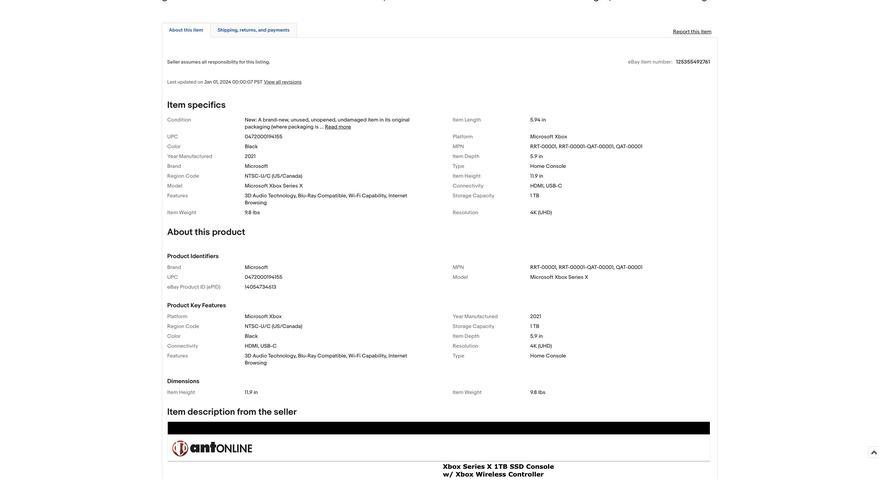Task type: describe. For each thing, give the bounding box(es) containing it.
from
[[237, 407, 257, 418]]

fi for type
[[357, 353, 361, 359]]

brand for mpn
[[167, 264, 181, 271]]

1 vertical spatial item height
[[167, 389, 195, 396]]

upc for product identifiers
[[167, 274, 178, 281]]

capacity for 3d audio technology, blu-ray compatible, wi-fi capability, internet browsing
[[473, 192, 495, 199]]

3d audio technology, blu-ray compatible, wi-fi capability, internet browsing for storage capacity
[[245, 192, 408, 206]]

1 vertical spatial weight
[[465, 389, 482, 396]]

product identifiers
[[167, 253, 219, 260]]

1 horizontal spatial height
[[465, 173, 481, 179]]

1 horizontal spatial item weight
[[453, 389, 482, 396]]

length
[[465, 116, 482, 123]]

1 vertical spatial manufactured
[[465, 313, 498, 320]]

4k (uhd) for 9.8 lbs
[[531, 209, 552, 216]]

1 vertical spatial series
[[569, 274, 584, 281]]

0 horizontal spatial c
[[273, 343, 277, 349]]

125355492761
[[677, 59, 711, 65]]

1 horizontal spatial hdmi, usb-c
[[531, 183, 563, 189]]

on
[[198, 79, 203, 85]]

1 vertical spatial features
[[202, 302, 226, 309]]

1 vertical spatial microsoft xbox series x
[[531, 274, 589, 281]]

this for about this item
[[184, 27, 192, 33]]

report this item link
[[670, 25, 716, 39]]

console for product key features
[[546, 353, 567, 359]]

brand for type
[[167, 163, 181, 170]]

item inside new: a brand-new, unused, unopened, undamaged item in its original packaging (where packaging is ...
[[368, 116, 379, 123]]

ray for storage capacity
[[308, 192, 317, 199]]

technology, for storage capacity
[[268, 192, 297, 199]]

depth for black
[[465, 333, 480, 340]]

color for product
[[167, 333, 181, 340]]

0 vertical spatial lbs
[[253, 209, 260, 216]]

blu- for type
[[298, 353, 308, 359]]

view
[[264, 79, 275, 85]]

0 vertical spatial connectivity
[[453, 183, 484, 189]]

undamaged
[[338, 116, 367, 123]]

seller assumes all responsibility for this listing.
[[167, 59, 270, 65]]

product for key
[[167, 302, 189, 309]]

shipping, returns, and payments button
[[218, 27, 290, 33]]

product key features
[[167, 302, 226, 309]]

(epid)
[[207, 284, 221, 290]]

0 horizontal spatial platform
[[167, 313, 188, 320]]

1 vertical spatial 2021
[[531, 313, 542, 320]]

u/c for storage
[[261, 323, 271, 330]]

1 for ntsc-u/c (us/canada)
[[531, 323, 532, 330]]

0 vertical spatial c
[[559, 183, 563, 189]]

1 horizontal spatial year
[[453, 313, 464, 320]]

5.9 for 2021
[[531, 153, 538, 160]]

1 horizontal spatial microsoft xbox
[[531, 133, 568, 140]]

assumes
[[181, 59, 201, 65]]

0 vertical spatial 9.8 lbs
[[245, 209, 260, 216]]

about this item
[[169, 27, 203, 33]]

product
[[212, 227, 245, 238]]

type for product key features
[[453, 353, 465, 359]]

0 vertical spatial 2021
[[245, 153, 256, 160]]

home for product key features
[[531, 353, 545, 359]]

read more button
[[325, 124, 351, 130]]

home console for product key features
[[531, 353, 567, 359]]

0472000194155 for item specifics
[[245, 133, 283, 140]]

storage for 3d audio technology, blu-ray compatible, wi-fi capability, internet browsing
[[453, 192, 472, 199]]

report
[[674, 28, 690, 35]]

0 vertical spatial 9.8
[[245, 209, 252, 216]]

14054734613
[[245, 284, 276, 290]]

revisions
[[282, 79, 302, 85]]

code for item height
[[186, 173, 199, 179]]

unopened,
[[311, 116, 337, 123]]

item depth for black
[[453, 333, 480, 340]]

new: a brand-new, unused, unopened, undamaged item in its original packaging (where packaging is ...
[[245, 116, 410, 130]]

region code for item height
[[167, 173, 199, 179]]

console for item specifics
[[546, 163, 567, 170]]

internet for storage capacity
[[389, 192, 408, 199]]

compatible, for storage capacity
[[318, 192, 348, 199]]

about this item button
[[169, 27, 203, 33]]

1 horizontal spatial hdmi,
[[531, 183, 545, 189]]

for
[[239, 59, 245, 65]]

ntsc- for item
[[245, 173, 261, 179]]

responsibility
[[208, 59, 238, 65]]

rrt-00001, rrt-00001-qat-00001, qat-00001 for black
[[531, 143, 643, 150]]

4k for 9.8 lbs
[[531, 209, 537, 216]]

in for condition
[[542, 116, 546, 123]]

2024
[[220, 79, 231, 85]]

1 horizontal spatial 11.9 in
[[531, 173, 544, 179]]

audio for storage capacity
[[253, 192, 267, 199]]

item for condition
[[453, 116, 464, 123]]

0472000194155 for product identifiers
[[245, 274, 283, 281]]

0 horizontal spatial usb-
[[261, 343, 273, 349]]

read more
[[325, 124, 351, 130]]

0 horizontal spatial year manufactured
[[167, 153, 213, 160]]

5.94 in
[[531, 116, 546, 123]]

in for year manufactured
[[539, 153, 543, 160]]

description
[[188, 407, 235, 418]]

1 vertical spatial all
[[276, 79, 281, 85]]

a
[[258, 116, 262, 123]]

0 horizontal spatial weight
[[179, 209, 196, 216]]

this for report this item
[[692, 28, 700, 35]]

ntsc- for storage
[[245, 323, 261, 330]]

...
[[320, 124, 324, 130]]

1 vertical spatial model
[[453, 274, 468, 281]]

the
[[259, 407, 272, 418]]

00001 for microsoft
[[628, 264, 643, 271]]

features for type
[[167, 353, 188, 359]]

last
[[167, 79, 177, 85]]

storage for ntsc-u/c (us/canada)
[[453, 323, 472, 330]]

1 vertical spatial height
[[179, 389, 195, 396]]

item description from the seller
[[167, 407, 297, 418]]

storage capacity for ntsc-u/c (us/canada)
[[453, 323, 495, 330]]

(uhd) for hdmi, usb-c
[[539, 343, 552, 349]]

1 vertical spatial product
[[180, 284, 199, 290]]

returns,
[[240, 27, 257, 33]]

wi- for storage capacity
[[349, 192, 357, 199]]

internet for type
[[389, 353, 408, 359]]

ntsc-u/c (us/canada) for item height
[[245, 173, 303, 179]]

1 vertical spatial 11.9 in
[[245, 389, 258, 396]]

region for item height
[[167, 173, 184, 179]]

is
[[315, 124, 319, 130]]

technology, for type
[[268, 353, 297, 359]]

upc for item specifics
[[167, 133, 178, 140]]

its
[[385, 116, 391, 123]]

1 vertical spatial hdmi, usb-c
[[245, 343, 277, 349]]

audio for type
[[253, 353, 267, 359]]

pst
[[254, 79, 263, 85]]

1 vertical spatial microsoft xbox
[[245, 313, 282, 320]]

seller
[[274, 407, 297, 418]]

id
[[200, 284, 206, 290]]

shipping,
[[218, 27, 239, 33]]

0 vertical spatial usb-
[[546, 183, 559, 189]]

1 horizontal spatial x
[[585, 274, 589, 281]]

payments
[[268, 27, 290, 33]]

item length
[[453, 116, 482, 123]]

0 vertical spatial microsoft xbox series x
[[245, 183, 303, 189]]

1 vertical spatial hdmi,
[[245, 343, 260, 349]]

and
[[258, 27, 267, 33]]

dimensions
[[167, 378, 200, 385]]

identifiers
[[191, 253, 219, 260]]

ebay product id (epid)
[[167, 284, 221, 290]]

listing.
[[256, 59, 270, 65]]

in inside new: a brand-new, unused, unopened, undamaged item in its original packaging (where packaging is ...
[[380, 116, 384, 123]]

(us/canada) for storage
[[272, 323, 303, 330]]

item specifics
[[167, 100, 226, 111]]

browsing for type
[[245, 360, 267, 366]]

3d for storage capacity
[[245, 192, 252, 199]]

number:
[[653, 59, 673, 65]]

item for item height
[[453, 389, 464, 396]]

1 horizontal spatial item height
[[453, 173, 481, 179]]

1 tb for 3d audio technology, blu-ray compatible, wi-fi capability, internet browsing
[[531, 192, 540, 199]]

ebay item number: 125355492761
[[629, 59, 711, 65]]

item for seller assumes all responsibility for this listing.
[[167, 100, 186, 111]]



Task type: vqa. For each thing, say whether or not it's contained in the screenshot.


Task type: locate. For each thing, give the bounding box(es) containing it.
0 horizontal spatial 2021
[[245, 153, 256, 160]]

1 horizontal spatial weight
[[465, 389, 482, 396]]

1 wi- from the top
[[349, 192, 357, 199]]

platform down item length
[[453, 133, 473, 140]]

resolution for hdmi, usb-c
[[453, 343, 479, 349]]

more
[[339, 124, 351, 130]]

console
[[546, 163, 567, 170], [546, 353, 567, 359]]

0 vertical spatial ray
[[308, 192, 317, 199]]

item right report
[[701, 28, 712, 35]]

about up product identifiers
[[167, 227, 193, 238]]

original
[[392, 116, 410, 123]]

0 horizontal spatial x
[[299, 183, 303, 189]]

home
[[531, 163, 545, 170], [531, 353, 545, 359]]

microsoft xbox
[[531, 133, 568, 140], [245, 313, 282, 320]]

weight
[[179, 209, 196, 216], [465, 389, 482, 396]]

0 vertical spatial manufactured
[[179, 153, 213, 160]]

2 capability, from the top
[[362, 353, 388, 359]]

1 browsing from the top
[[245, 199, 267, 206]]

capacity
[[473, 192, 495, 199], [473, 323, 495, 330]]

1 vertical spatial ray
[[308, 353, 317, 359]]

type
[[453, 163, 465, 170], [453, 353, 465, 359]]

ebay
[[629, 59, 640, 65], [167, 284, 179, 290]]

manufactured
[[179, 153, 213, 160], [465, 313, 498, 320]]

resolution
[[453, 209, 479, 216], [453, 343, 479, 349]]

2 4k (uhd) from the top
[[531, 343, 552, 349]]

1 vertical spatial internet
[[389, 353, 408, 359]]

year manufactured
[[167, 153, 213, 160], [453, 313, 498, 320]]

(uhd) for 9.8 lbs
[[539, 209, 552, 216]]

1 0472000194155 from the top
[[245, 133, 283, 140]]

9.8 lbs
[[245, 209, 260, 216], [531, 389, 546, 396]]

4k for hdmi, usb-c
[[531, 343, 537, 349]]

2 resolution from the top
[[453, 343, 479, 349]]

packaging
[[245, 124, 270, 130], [289, 124, 314, 130]]

depth for 2021
[[465, 153, 480, 160]]

1
[[531, 192, 532, 199], [531, 323, 532, 330]]

report this item
[[674, 28, 712, 35]]

product for identifiers
[[167, 253, 189, 260]]

shipping, returns, and payments
[[218, 27, 290, 33]]

1 mpn from the top
[[453, 143, 464, 150]]

2 1 from the top
[[531, 323, 532, 330]]

2 storage capacity from the top
[[453, 323, 495, 330]]

new,
[[279, 116, 290, 123]]

1 home from the top
[[531, 163, 545, 170]]

0 horizontal spatial microsoft xbox
[[245, 313, 282, 320]]

1 vertical spatial 0472000194155
[[245, 274, 283, 281]]

capability,
[[362, 192, 388, 199], [362, 353, 388, 359]]

1 vertical spatial console
[[546, 353, 567, 359]]

region code for storage capacity
[[167, 323, 199, 330]]

0 horizontal spatial item weight
[[167, 209, 196, 216]]

0 vertical spatial mpn
[[453, 143, 464, 150]]

None text field
[[168, 0, 220, 2], [486, 0, 507, 2], [168, 0, 220, 2], [486, 0, 507, 2]]

1 brand from the top
[[167, 163, 181, 170]]

wi- for type
[[349, 353, 357, 359]]

0 horizontal spatial packaging
[[245, 124, 270, 130]]

1 for 3d audio technology, blu-ray compatible, wi-fi capability, internet browsing
[[531, 192, 532, 199]]

1 item depth from the top
[[453, 153, 480, 160]]

1 tb for ntsc-u/c (us/canada)
[[531, 323, 540, 330]]

0 vertical spatial type
[[453, 163, 465, 170]]

3d audio technology, blu-ray compatible, wi-fi capability, internet browsing
[[245, 192, 408, 206], [245, 353, 408, 366]]

2 browsing from the top
[[245, 360, 267, 366]]

1 vertical spatial audio
[[253, 353, 267, 359]]

compatible, for type
[[318, 353, 348, 359]]

0 vertical spatial blu-
[[298, 192, 308, 199]]

1 console from the top
[[546, 163, 567, 170]]

capacity for ntsc-u/c (us/canada)
[[473, 323, 495, 330]]

all right the view
[[276, 79, 281, 85]]

this up identifiers
[[195, 227, 210, 238]]

seller
[[167, 59, 180, 65]]

1 00001 from the top
[[628, 143, 643, 150]]

0 vertical spatial browsing
[[245, 199, 267, 206]]

1 color from the top
[[167, 143, 181, 150]]

color for item
[[167, 143, 181, 150]]

1 tb from the top
[[534, 192, 540, 199]]

all
[[202, 59, 207, 65], [276, 79, 281, 85]]

blu- for storage capacity
[[298, 192, 308, 199]]

updated
[[178, 79, 197, 85]]

0 vertical spatial year
[[167, 153, 178, 160]]

2 storage from the top
[[453, 323, 472, 330]]

item for color
[[453, 333, 464, 340]]

0 vertical spatial storage capacity
[[453, 192, 495, 199]]

in for region code
[[540, 173, 544, 179]]

storage
[[453, 192, 472, 199], [453, 323, 472, 330]]

region
[[167, 173, 184, 179], [167, 323, 184, 330]]

internet
[[389, 192, 408, 199], [389, 353, 408, 359]]

2 fi from the top
[[357, 353, 361, 359]]

1 vertical spatial year manufactured
[[453, 313, 498, 320]]

00001- for microsoft
[[571, 264, 588, 271]]

1 3d from the top
[[245, 192, 252, 199]]

2 home from the top
[[531, 353, 545, 359]]

ntsc-
[[245, 173, 261, 179], [245, 323, 261, 330]]

upc up ebay product id (epid)
[[167, 274, 178, 281]]

1 vertical spatial connectivity
[[167, 343, 198, 349]]

1 technology, from the top
[[268, 192, 297, 199]]

1 ray from the top
[[308, 192, 317, 199]]

1 vertical spatial fi
[[357, 353, 361, 359]]

2 color from the top
[[167, 333, 181, 340]]

2 internet from the top
[[389, 353, 408, 359]]

item left its
[[368, 116, 379, 123]]

1 storage capacity from the top
[[453, 192, 495, 199]]

1 type from the top
[[453, 163, 465, 170]]

usb-
[[546, 183, 559, 189], [261, 343, 273, 349]]

5.94
[[531, 116, 541, 123]]

this up assumes
[[184, 27, 192, 33]]

1 fi from the top
[[357, 192, 361, 199]]

1 vertical spatial brand
[[167, 264, 181, 271]]

0 vertical spatial 5.9
[[531, 153, 538, 160]]

1 home console from the top
[[531, 163, 567, 170]]

2 region code from the top
[[167, 323, 199, 330]]

0 vertical spatial 5.9 in
[[531, 153, 543, 160]]

0 horizontal spatial microsoft xbox series x
[[245, 183, 303, 189]]

about for about this product
[[167, 227, 193, 238]]

capability, for type
[[362, 353, 388, 359]]

1 vertical spatial x
[[585, 274, 589, 281]]

(where
[[271, 124, 287, 130]]

this for about this product
[[195, 227, 210, 238]]

packaging down a in the top of the page
[[245, 124, 270, 130]]

x
[[299, 183, 303, 189], [585, 274, 589, 281]]

tb
[[534, 192, 540, 199], [534, 323, 540, 330]]

2 technology, from the top
[[268, 353, 297, 359]]

ebay left number:
[[629, 59, 640, 65]]

hdmi, usb-c
[[531, 183, 563, 189], [245, 343, 277, 349]]

1 (uhd) from the top
[[539, 209, 552, 216]]

type for item specifics
[[453, 163, 465, 170]]

1 packaging from the left
[[245, 124, 270, 130]]

new:
[[245, 116, 257, 123]]

0 vertical spatial item depth
[[453, 153, 480, 160]]

2 mpn from the top
[[453, 264, 464, 271]]

1 horizontal spatial 11.9
[[531, 173, 538, 179]]

2 code from the top
[[186, 323, 199, 330]]

in
[[380, 116, 384, 123], [542, 116, 546, 123], [539, 153, 543, 160], [540, 173, 544, 179], [539, 333, 543, 340], [254, 389, 258, 396]]

2 wi- from the top
[[349, 353, 357, 359]]

5.9 in for black
[[531, 333, 543, 340]]

2 tb from the top
[[534, 323, 540, 330]]

0 horizontal spatial 11.9 in
[[245, 389, 258, 396]]

1 region from the top
[[167, 173, 184, 179]]

item weight
[[167, 209, 196, 216], [453, 389, 482, 396]]

year
[[167, 153, 178, 160], [453, 313, 464, 320]]

1 capability, from the top
[[362, 192, 388, 199]]

features for storage capacity
[[167, 192, 188, 199]]

2 rrt-00001, rrt-00001-qat-00001, qat-00001 from the top
[[531, 264, 643, 271]]

0 vertical spatial platform
[[453, 133, 473, 140]]

2 (us/canada) from the top
[[272, 323, 303, 330]]

view all revisions link
[[263, 79, 302, 85]]

c
[[559, 183, 563, 189], [273, 343, 277, 349]]

item inside button
[[193, 27, 203, 33]]

2 00001- from the top
[[571, 264, 588, 271]]

3d
[[245, 192, 252, 199], [245, 353, 252, 359]]

u/c for item
[[261, 173, 271, 179]]

3d audio technology, blu-ray compatible, wi-fi capability, internet browsing for type
[[245, 353, 408, 366]]

1 vertical spatial 1 tb
[[531, 323, 540, 330]]

product left key
[[167, 302, 189, 309]]

0 vertical spatial hdmi, usb-c
[[531, 183, 563, 189]]

about inside button
[[169, 27, 183, 33]]

microsoft xbox down 14054734613
[[245, 313, 282, 320]]

00001- for black
[[571, 143, 588, 150]]

0 vertical spatial hdmi,
[[531, 183, 545, 189]]

1 storage from the top
[[453, 192, 472, 199]]

0 vertical spatial 00001
[[628, 143, 643, 150]]

1 5.9 from the top
[[531, 153, 538, 160]]

1 compatible, from the top
[[318, 192, 348, 199]]

2 5.9 in from the top
[[531, 333, 543, 340]]

0 vertical spatial ntsc-u/c (us/canada)
[[245, 173, 303, 179]]

0 horizontal spatial manufactured
[[179, 153, 213, 160]]

fi for storage capacity
[[357, 192, 361, 199]]

1 vertical spatial 5.9 in
[[531, 333, 543, 340]]

01,
[[213, 79, 219, 85]]

2 (uhd) from the top
[[539, 343, 552, 349]]

0 vertical spatial 3d audio technology, blu-ray compatible, wi-fi capability, internet browsing
[[245, 192, 408, 206]]

0 vertical spatial u/c
[[261, 173, 271, 179]]

all right assumes
[[202, 59, 207, 65]]

0 vertical spatial depth
[[465, 153, 480, 160]]

code for storage capacity
[[186, 323, 199, 330]]

1 horizontal spatial 2021
[[531, 313, 542, 320]]

1 horizontal spatial c
[[559, 183, 563, 189]]

region code
[[167, 173, 199, 179], [167, 323, 199, 330]]

1 vertical spatial storage capacity
[[453, 323, 495, 330]]

2 brand from the top
[[167, 264, 181, 271]]

resolution for 9.8 lbs
[[453, 209, 479, 216]]

ray
[[308, 192, 317, 199], [308, 353, 317, 359]]

region for storage capacity
[[167, 323, 184, 330]]

2 4k from the top
[[531, 343, 537, 349]]

unused,
[[291, 116, 310, 123]]

in for color
[[539, 333, 543, 340]]

1 audio from the top
[[253, 192, 267, 199]]

1 resolution from the top
[[453, 209, 479, 216]]

0 horizontal spatial 11.9
[[245, 389, 253, 396]]

2 compatible, from the top
[[318, 353, 348, 359]]

1 u/c from the top
[[261, 173, 271, 179]]

2 upc from the top
[[167, 274, 178, 281]]

platform
[[453, 133, 473, 140], [167, 313, 188, 320]]

2 3d from the top
[[245, 353, 252, 359]]

1 (us/canada) from the top
[[272, 173, 303, 179]]

features
[[167, 192, 188, 199], [202, 302, 226, 309], [167, 353, 188, 359]]

0 vertical spatial home console
[[531, 163, 567, 170]]

0 vertical spatial console
[[546, 163, 567, 170]]

1 00001- from the top
[[571, 143, 588, 150]]

item left shipping,
[[193, 27, 203, 33]]

1 vertical spatial storage
[[453, 323, 472, 330]]

1 vertical spatial upc
[[167, 274, 178, 281]]

0 vertical spatial region
[[167, 173, 184, 179]]

ebay for ebay item number: 125355492761
[[629, 59, 640, 65]]

1 vertical spatial ntsc-
[[245, 323, 261, 330]]

item left number:
[[641, 59, 652, 65]]

last updated on jan 01, 2024 00:00:07 pst view all revisions
[[167, 79, 302, 85]]

1 rrt-00001, rrt-00001-qat-00001, qat-00001 from the top
[[531, 143, 643, 150]]

(us/canada) for item
[[272, 173, 303, 179]]

2 capacity from the top
[[473, 323, 495, 330]]

1 horizontal spatial manufactured
[[465, 313, 498, 320]]

1 vertical spatial wi-
[[349, 353, 357, 359]]

this inside button
[[184, 27, 192, 33]]

00001,
[[542, 143, 558, 150], [599, 143, 615, 150], [542, 264, 558, 271], [599, 264, 615, 271]]

1 vertical spatial rrt-00001, rrt-00001-qat-00001, qat-00001
[[531, 264, 643, 271]]

product
[[167, 253, 189, 260], [180, 284, 199, 290], [167, 302, 189, 309]]

2 audio from the top
[[253, 353, 267, 359]]

0 vertical spatial home
[[531, 163, 545, 170]]

1 horizontal spatial 9.8
[[531, 389, 537, 396]]

tb for ntsc-u/c (us/canada)
[[534, 323, 540, 330]]

00:00:07
[[233, 79, 253, 85]]

0 horizontal spatial all
[[202, 59, 207, 65]]

tab list
[[162, 21, 718, 37]]

0 vertical spatial ntsc-
[[245, 173, 261, 179]]

1 black from the top
[[245, 143, 258, 150]]

home for item specifics
[[531, 163, 545, 170]]

mpn for black
[[453, 143, 464, 150]]

1 vertical spatial u/c
[[261, 323, 271, 330]]

1 capacity from the top
[[473, 192, 495, 199]]

specifics
[[188, 100, 226, 111]]

lbs
[[253, 209, 260, 216], [539, 389, 546, 396]]

this right report
[[692, 28, 700, 35]]

rrt-00001, rrt-00001-qat-00001, qat-00001 for microsoft
[[531, 264, 643, 271]]

1 region code from the top
[[167, 173, 199, 179]]

1 vertical spatial 3d audio technology, blu-ray compatible, wi-fi capability, internet browsing
[[245, 353, 408, 366]]

item
[[167, 100, 186, 111], [453, 116, 464, 123], [453, 153, 464, 160], [453, 173, 464, 179], [167, 209, 178, 216], [453, 333, 464, 340], [167, 389, 178, 396], [453, 389, 464, 396], [167, 407, 186, 418]]

microsoft
[[531, 133, 554, 140], [245, 163, 268, 170], [245, 183, 268, 189], [245, 264, 268, 271], [531, 274, 554, 281], [245, 313, 268, 320]]

fi
[[357, 192, 361, 199], [357, 353, 361, 359]]

tb for 3d audio technology, blu-ray compatible, wi-fi capability, internet browsing
[[534, 192, 540, 199]]

1 4k (uhd) from the top
[[531, 209, 552, 216]]

1 1 tb from the top
[[531, 192, 540, 199]]

2 packaging from the left
[[289, 124, 314, 130]]

2 depth from the top
[[465, 333, 480, 340]]

1 vertical spatial blu-
[[298, 353, 308, 359]]

0 vertical spatial item weight
[[167, 209, 196, 216]]

4k (uhd) for hdmi, usb-c
[[531, 343, 552, 349]]

4k (uhd)
[[531, 209, 552, 216], [531, 343, 552, 349]]

None text field
[[378, 0, 396, 2], [600, 0, 643, 2], [708, 0, 760, 2], [378, 0, 396, 2], [600, 0, 643, 2], [708, 0, 760, 2]]

color
[[167, 143, 181, 150], [167, 333, 181, 340]]

0 vertical spatial item height
[[453, 173, 481, 179]]

0472000194155 up 14054734613
[[245, 274, 283, 281]]

1 vertical spatial tb
[[534, 323, 540, 330]]

home console for item specifics
[[531, 163, 567, 170]]

0 vertical spatial upc
[[167, 133, 178, 140]]

1 3d audio technology, blu-ray compatible, wi-fi capability, internet browsing from the top
[[245, 192, 408, 206]]

ebay left id
[[167, 284, 179, 290]]

ebay for ebay product id (epid)
[[167, 284, 179, 290]]

1 ntsc- from the top
[[245, 173, 261, 179]]

0 vertical spatial (us/canada)
[[272, 173, 303, 179]]

1 code from the top
[[186, 173, 199, 179]]

1 vertical spatial technology,
[[268, 353, 297, 359]]

1 4k from the top
[[531, 209, 537, 216]]

(us/canada)
[[272, 173, 303, 179], [272, 323, 303, 330]]

1 vertical spatial code
[[186, 323, 199, 330]]

capability, for storage capacity
[[362, 192, 388, 199]]

microsoft xbox series x
[[245, 183, 303, 189], [531, 274, 589, 281]]

1 horizontal spatial all
[[276, 79, 281, 85]]

2 0472000194155 from the top
[[245, 274, 283, 281]]

rrt-00001, rrt-00001-qat-00001, qat-00001
[[531, 143, 643, 150], [531, 264, 643, 271]]

2 ntsc-u/c (us/canada) from the top
[[245, 323, 303, 330]]

0472000194155 down a in the top of the page
[[245, 133, 283, 140]]

1 vertical spatial lbs
[[539, 389, 546, 396]]

condition
[[167, 116, 191, 123]]

1 horizontal spatial connectivity
[[453, 183, 484, 189]]

1 vertical spatial home
[[531, 353, 545, 359]]

2 type from the top
[[453, 353, 465, 359]]

browsing
[[245, 199, 267, 206], [245, 360, 267, 366]]

1 vertical spatial 5.9
[[531, 333, 538, 340]]

black for product key features
[[245, 333, 258, 340]]

height
[[465, 173, 481, 179], [179, 389, 195, 396]]

item for year manufactured
[[453, 153, 464, 160]]

2 3d audio technology, blu-ray compatible, wi-fi capability, internet browsing from the top
[[245, 353, 408, 366]]

2 u/c from the top
[[261, 323, 271, 330]]

2 00001 from the top
[[628, 264, 643, 271]]

connectivity
[[453, 183, 484, 189], [167, 343, 198, 349]]

2 region from the top
[[167, 323, 184, 330]]

0 vertical spatial resolution
[[453, 209, 479, 216]]

about this product
[[167, 227, 245, 238]]

0 vertical spatial black
[[245, 143, 258, 150]]

1 depth from the top
[[465, 153, 480, 160]]

black for item specifics
[[245, 143, 258, 150]]

product left id
[[180, 284, 199, 290]]

1 vertical spatial compatible,
[[318, 353, 348, 359]]

code
[[186, 173, 199, 179], [186, 323, 199, 330]]

0 vertical spatial series
[[283, 183, 298, 189]]

item for region code
[[453, 173, 464, 179]]

tab list containing about this item
[[162, 21, 718, 37]]

3d for type
[[245, 353, 252, 359]]

5.9 for black
[[531, 333, 538, 340]]

1 ntsc-u/c (us/canada) from the top
[[245, 173, 303, 179]]

0 vertical spatial 11.9
[[531, 173, 538, 179]]

blu-
[[298, 192, 308, 199], [298, 353, 308, 359]]

about for about this item
[[169, 27, 183, 33]]

1 5.9 in from the top
[[531, 153, 543, 160]]

1 vertical spatial 3d
[[245, 353, 252, 359]]

2 ntsc- from the top
[[245, 323, 261, 330]]

5.9 in for 2021
[[531, 153, 543, 160]]

1 tb
[[531, 192, 540, 199], [531, 323, 540, 330]]

item height
[[453, 173, 481, 179], [167, 389, 195, 396]]

1 vertical spatial mpn
[[453, 264, 464, 271]]

2 blu- from the top
[[298, 353, 308, 359]]

wi-
[[349, 192, 357, 199], [349, 353, 357, 359]]

1 upc from the top
[[167, 133, 178, 140]]

0 vertical spatial microsoft xbox
[[531, 133, 568, 140]]

this right for
[[246, 59, 255, 65]]

2 5.9 from the top
[[531, 333, 538, 340]]

upc down condition
[[167, 133, 178, 140]]

0 horizontal spatial hdmi,
[[245, 343, 260, 349]]

item depth
[[453, 153, 480, 160], [453, 333, 480, 340]]

2 home console from the top
[[531, 353, 567, 359]]

2 ray from the top
[[308, 353, 317, 359]]

0 horizontal spatial model
[[167, 183, 183, 189]]

1 horizontal spatial 9.8 lbs
[[531, 389, 546, 396]]

browsing for storage capacity
[[245, 199, 267, 206]]

brand-
[[263, 116, 279, 123]]

2 item depth from the top
[[453, 333, 480, 340]]

2 black from the top
[[245, 333, 258, 340]]

2 1 tb from the top
[[531, 323, 540, 330]]

packaging down unused, at top
[[289, 124, 314, 130]]

jan
[[204, 79, 212, 85]]

read
[[325, 124, 338, 130]]

1 1 from the top
[[531, 192, 532, 199]]

1 vertical spatial 00001
[[628, 264, 643, 271]]

hdmi,
[[531, 183, 545, 189], [245, 343, 260, 349]]

item depth for 2021
[[453, 153, 480, 160]]

2 vertical spatial features
[[167, 353, 188, 359]]

key
[[191, 302, 201, 309]]

microsoft xbox down 5.94 in
[[531, 133, 568, 140]]

mpn for microsoft
[[453, 264, 464, 271]]

0 horizontal spatial item height
[[167, 389, 195, 396]]

mpn
[[453, 143, 464, 150], [453, 264, 464, 271]]

home console
[[531, 163, 567, 170], [531, 353, 567, 359]]

00001 for black
[[628, 143, 643, 150]]

product left identifiers
[[167, 253, 189, 260]]

9.8
[[245, 209, 252, 216], [531, 389, 537, 396]]

0 vertical spatial 00001-
[[571, 143, 588, 150]]

0 vertical spatial 1 tb
[[531, 192, 540, 199]]

2 console from the top
[[546, 353, 567, 359]]

platform down product key features
[[167, 313, 188, 320]]

1 internet from the top
[[389, 192, 408, 199]]

0 vertical spatial 4k (uhd)
[[531, 209, 552, 216]]

about up 'seller'
[[169, 27, 183, 33]]

1 blu- from the top
[[298, 192, 308, 199]]



